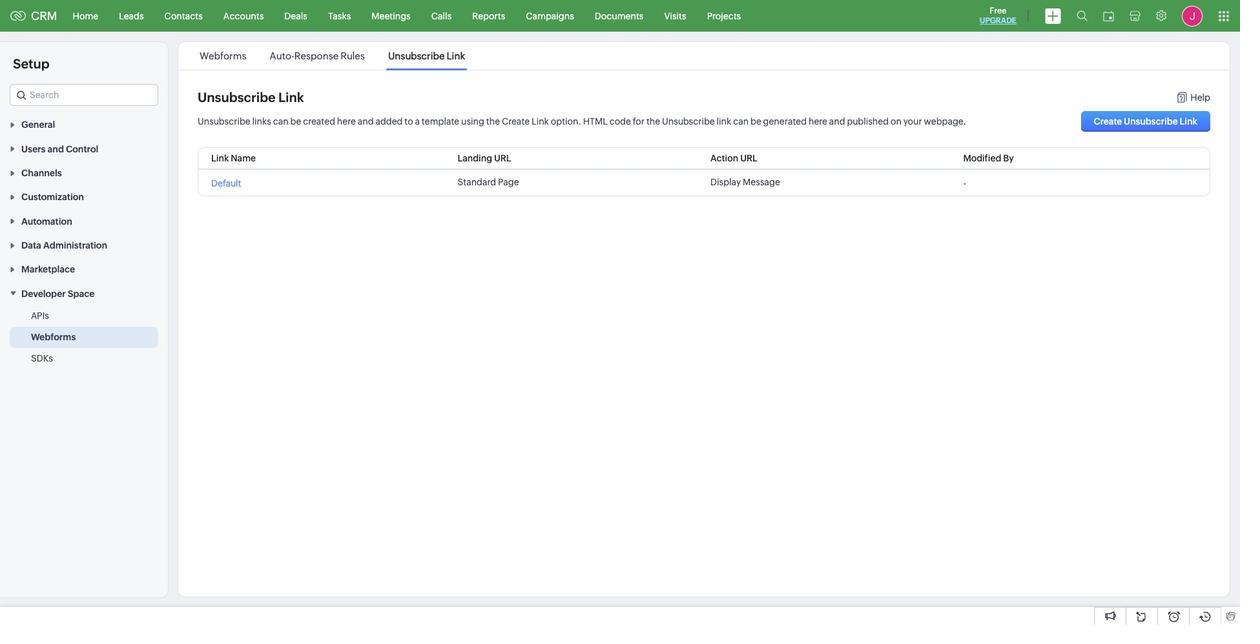 Task type: describe. For each thing, give the bounding box(es) containing it.
profile element
[[1175, 0, 1211, 31]]

option.
[[551, 116, 582, 127]]

general
[[21, 120, 55, 130]]

search image
[[1077, 10, 1088, 21]]

sdks link
[[31, 352, 53, 365]]

link inside list
[[447, 50, 465, 61]]

generated
[[764, 116, 807, 127]]

action url
[[711, 153, 758, 163]]

users and control
[[21, 144, 98, 154]]

free
[[990, 6, 1007, 16]]

home
[[73, 11, 98, 21]]

tasks link
[[318, 0, 361, 31]]

page
[[498, 177, 519, 187]]

developer
[[21, 289, 66, 299]]

1 can from the left
[[273, 116, 289, 127]]

webforms inside list
[[200, 50, 247, 61]]

created
[[303, 116, 335, 127]]

1 horizontal spatial and
[[358, 116, 374, 127]]

link
[[717, 116, 732, 127]]

documents
[[595, 11, 644, 21]]

default
[[211, 178, 241, 188]]

response
[[295, 50, 339, 61]]

setup
[[13, 56, 49, 71]]

using
[[461, 116, 485, 127]]

2 here from the left
[[809, 116, 828, 127]]

modified by
[[964, 153, 1014, 163]]

-
[[964, 178, 967, 188]]

link left the option. at the left of page
[[532, 116, 549, 127]]

upgrade
[[980, 16, 1017, 25]]

channels button
[[0, 161, 168, 185]]

developer space
[[21, 289, 95, 299]]

users
[[21, 144, 46, 154]]

campaigns link
[[516, 0, 585, 31]]

action
[[711, 153, 739, 163]]

sdks
[[31, 353, 53, 364]]

on
[[891, 116, 902, 127]]

auto-response rules
[[270, 50, 365, 61]]

general button
[[0, 112, 168, 137]]

meetings
[[372, 11, 411, 21]]

standard
[[458, 177, 496, 187]]

links
[[252, 116, 271, 127]]

create unsubscribe link
[[1094, 116, 1198, 127]]

display message
[[711, 177, 781, 187]]

visits link
[[654, 0, 697, 31]]

list containing webforms
[[188, 42, 477, 70]]

webforms inside developer space region
[[31, 332, 76, 342]]

link inside button
[[1180, 116, 1198, 127]]

create menu image
[[1046, 8, 1062, 24]]

to
[[405, 116, 413, 127]]

2 be from the left
[[751, 116, 762, 127]]

profile image
[[1183, 5, 1203, 26]]

search element
[[1070, 0, 1096, 32]]

template
[[422, 116, 460, 127]]

users and control button
[[0, 137, 168, 161]]

crm
[[31, 9, 57, 23]]

visits
[[665, 11, 687, 21]]

1 vertical spatial webforms link
[[31, 331, 76, 344]]

link up created
[[279, 90, 304, 105]]

contacts link
[[154, 0, 213, 31]]

unsubscribe links can be created here and added to a template using the create link option. html code for the unsubscribe link can be generated here and published on your webpage.
[[198, 116, 967, 127]]

unsubscribe inside list
[[388, 50, 445, 61]]

standard page
[[458, 177, 519, 187]]

data
[[21, 240, 41, 251]]

campaigns
[[526, 11, 574, 21]]

reports
[[473, 11, 506, 21]]

and inside dropdown button
[[48, 144, 64, 154]]

accounts
[[223, 11, 264, 21]]

1 create from the left
[[502, 116, 530, 127]]

documents link
[[585, 0, 654, 31]]

display
[[711, 177, 741, 187]]

administration
[[43, 240, 107, 251]]

automation
[[21, 216, 72, 227]]

url for landing url
[[494, 153, 512, 163]]

2 can from the left
[[734, 116, 749, 127]]

create unsubscribe link button
[[1082, 111, 1211, 132]]

webpage.
[[924, 116, 967, 127]]

marketplace button
[[0, 257, 168, 281]]

auto-response rules link
[[268, 50, 367, 61]]

1 vertical spatial unsubscribe link
[[198, 90, 304, 105]]



Task type: vqa. For each thing, say whether or not it's contained in the screenshot.
Leads link
yes



Task type: locate. For each thing, give the bounding box(es) containing it.
be left generated
[[751, 116, 762, 127]]

0 horizontal spatial webforms
[[31, 332, 76, 342]]

channels
[[21, 168, 62, 178]]

published
[[848, 116, 889, 127]]

and left added
[[358, 116, 374, 127]]

crm link
[[10, 9, 57, 23]]

url up page in the top left of the page
[[494, 153, 512, 163]]

and
[[358, 116, 374, 127], [830, 116, 846, 127], [48, 144, 64, 154]]

create
[[502, 116, 530, 127], [1094, 116, 1123, 127]]

data administration
[[21, 240, 107, 251]]

0 horizontal spatial be
[[291, 116, 301, 127]]

calendar image
[[1104, 11, 1115, 21]]

developer space region
[[0, 306, 168, 369]]

calls link
[[421, 0, 462, 31]]

0 horizontal spatial create
[[502, 116, 530, 127]]

message
[[743, 177, 781, 187]]

auto-
[[270, 50, 295, 61]]

0 vertical spatial unsubscribe link
[[388, 50, 465, 61]]

the right using
[[486, 116, 500, 127]]

url up display message
[[741, 153, 758, 163]]

1 horizontal spatial can
[[734, 116, 749, 127]]

0 horizontal spatial can
[[273, 116, 289, 127]]

1 horizontal spatial create
[[1094, 116, 1123, 127]]

tasks
[[328, 11, 351, 21]]

webforms
[[200, 50, 247, 61], [31, 332, 76, 342]]

1 horizontal spatial url
[[741, 153, 758, 163]]

projects link
[[697, 0, 752, 31]]

code
[[610, 116, 631, 127]]

calls
[[432, 11, 452, 21]]

deals link
[[274, 0, 318, 31]]

landing
[[458, 153, 493, 163]]

url for action url
[[741, 153, 758, 163]]

marketplace
[[21, 265, 75, 275]]

for
[[633, 116, 645, 127]]

space
[[68, 289, 95, 299]]

the
[[486, 116, 500, 127], [647, 116, 661, 127]]

webforms down accounts
[[200, 50, 247, 61]]

modified
[[964, 153, 1002, 163]]

0 horizontal spatial unsubscribe link
[[198, 90, 304, 105]]

be
[[291, 116, 301, 127], [751, 116, 762, 127]]

1 horizontal spatial unsubscribe link
[[388, 50, 465, 61]]

unsubscribe
[[388, 50, 445, 61], [198, 90, 276, 105], [198, 116, 251, 127], [662, 116, 715, 127], [1125, 116, 1179, 127]]

0 horizontal spatial and
[[48, 144, 64, 154]]

developer space button
[[0, 281, 168, 306]]

link down the calls
[[447, 50, 465, 61]]

2 url from the left
[[741, 153, 758, 163]]

webforms link down accounts
[[198, 50, 248, 61]]

unsubscribe link down the calls
[[388, 50, 465, 61]]

help
[[1191, 92, 1211, 102]]

contacts
[[165, 11, 203, 21]]

0 horizontal spatial the
[[486, 116, 500, 127]]

1 vertical spatial webforms
[[31, 332, 76, 342]]

rules
[[341, 50, 365, 61]]

unsubscribe link up links
[[198, 90, 304, 105]]

a
[[415, 116, 420, 127]]

leads
[[119, 11, 144, 21]]

0 vertical spatial webforms link
[[198, 50, 248, 61]]

1 be from the left
[[291, 116, 301, 127]]

list
[[188, 42, 477, 70]]

by
[[1004, 153, 1014, 163]]

1 here from the left
[[337, 116, 356, 127]]

2 create from the left
[[1094, 116, 1123, 127]]

1 horizontal spatial webforms link
[[198, 50, 248, 61]]

your
[[904, 116, 923, 127]]

projects
[[707, 11, 741, 21]]

free upgrade
[[980, 6, 1017, 25]]

url
[[494, 153, 512, 163], [741, 153, 758, 163]]

and right the 'users'
[[48, 144, 64, 154]]

landing url
[[458, 153, 512, 163]]

0 horizontal spatial webforms link
[[31, 331, 76, 344]]

reports link
[[462, 0, 516, 31]]

1 the from the left
[[486, 116, 500, 127]]

can
[[273, 116, 289, 127], [734, 116, 749, 127]]

1 url from the left
[[494, 153, 512, 163]]

1 horizontal spatial here
[[809, 116, 828, 127]]

can right links
[[273, 116, 289, 127]]

0 horizontal spatial url
[[494, 153, 512, 163]]

link left name
[[211, 153, 229, 163]]

added
[[376, 116, 403, 127]]

leads link
[[109, 0, 154, 31]]

webforms link up sdks
[[31, 331, 76, 344]]

here
[[337, 116, 356, 127], [809, 116, 828, 127]]

2 horizontal spatial and
[[830, 116, 846, 127]]

create menu element
[[1038, 0, 1070, 31]]

link name
[[211, 153, 256, 163]]

control
[[66, 144, 98, 154]]

webforms link
[[198, 50, 248, 61], [31, 331, 76, 344]]

here right generated
[[809, 116, 828, 127]]

data administration button
[[0, 233, 168, 257]]

0 vertical spatial webforms
[[200, 50, 247, 61]]

accounts link
[[213, 0, 274, 31]]

unsubscribe inside button
[[1125, 116, 1179, 127]]

Search text field
[[10, 85, 158, 105]]

2 the from the left
[[647, 116, 661, 127]]

link down help
[[1180, 116, 1198, 127]]

unsubscribe link link
[[386, 50, 467, 61]]

apis link
[[31, 309, 49, 322]]

apis
[[31, 311, 49, 321]]

1 horizontal spatial be
[[751, 116, 762, 127]]

here right created
[[337, 116, 356, 127]]

be left created
[[291, 116, 301, 127]]

meetings link
[[361, 0, 421, 31]]

1 horizontal spatial webforms
[[200, 50, 247, 61]]

customization
[[21, 192, 84, 203]]

unsubscribe link
[[388, 50, 465, 61], [198, 90, 304, 105]]

customization button
[[0, 185, 168, 209]]

None field
[[10, 84, 158, 106]]

webforms up sdks
[[31, 332, 76, 342]]

and left published
[[830, 116, 846, 127]]

0 horizontal spatial here
[[337, 116, 356, 127]]

home link
[[62, 0, 109, 31]]

can right the link
[[734, 116, 749, 127]]

1 horizontal spatial the
[[647, 116, 661, 127]]

create inside button
[[1094, 116, 1123, 127]]

the right for
[[647, 116, 661, 127]]

deals
[[285, 11, 308, 21]]

name
[[231, 153, 256, 163]]

html
[[583, 116, 608, 127]]

automation button
[[0, 209, 168, 233]]



